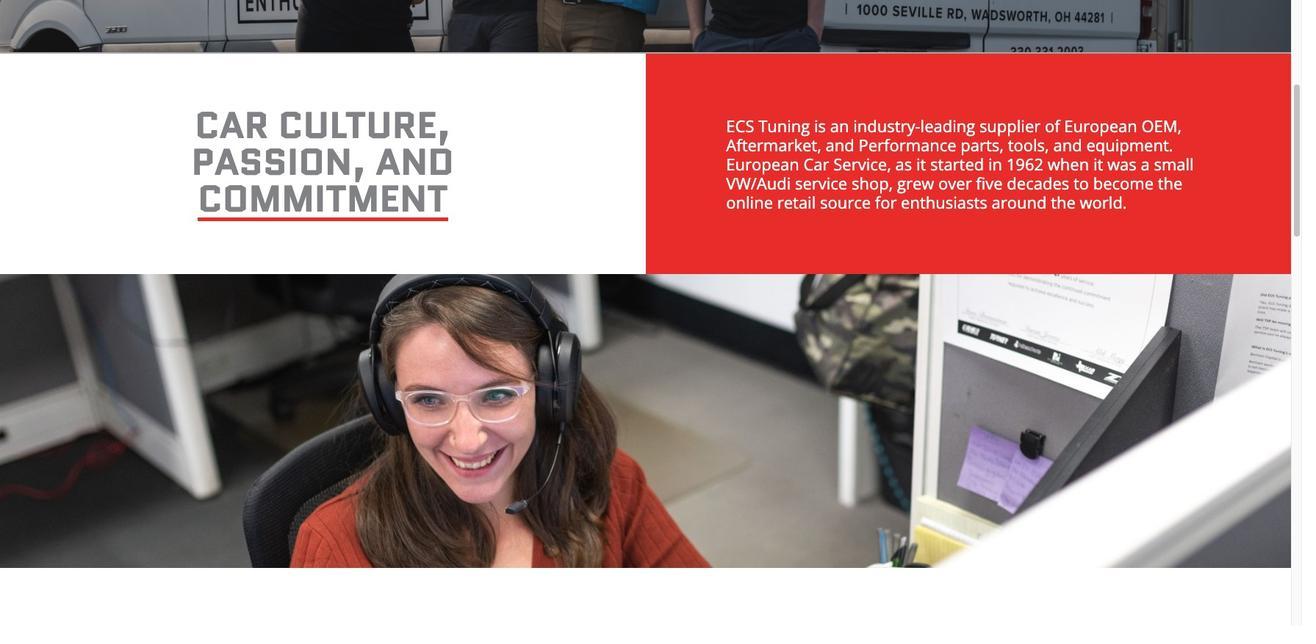 Task type: locate. For each thing, give the bounding box(es) containing it.
for
[[875, 191, 897, 213]]

industry-
[[853, 115, 920, 137]]

the right a
[[1158, 172, 1183, 194]]

the down when
[[1051, 191, 1076, 213]]

grew
[[897, 172, 934, 194]]

passion,
[[191, 136, 366, 188]]

european up 'was'
[[1064, 115, 1137, 137]]

european
[[1064, 115, 1137, 137], [726, 153, 799, 175]]

the
[[1158, 172, 1183, 194], [1051, 191, 1076, 213]]

it right as
[[916, 153, 926, 175]]

a
[[1141, 153, 1150, 175]]

as
[[895, 153, 912, 175]]

1 vertical spatial european
[[726, 153, 799, 175]]

retail
[[777, 191, 816, 213]]

of
[[1045, 115, 1060, 137]]

european up online
[[726, 153, 799, 175]]

0 horizontal spatial and
[[376, 136, 454, 188]]

in
[[988, 153, 1002, 175]]

supplier
[[979, 115, 1041, 137]]

0 horizontal spatial it
[[916, 153, 926, 175]]

and
[[826, 134, 854, 156], [1053, 134, 1082, 156], [376, 136, 454, 188]]

is
[[814, 115, 826, 137]]

car
[[195, 99, 269, 151]]

service,
[[833, 153, 891, 175]]

it
[[916, 153, 926, 175], [1093, 153, 1103, 175]]

become
[[1093, 172, 1154, 194]]

1 horizontal spatial it
[[1093, 153, 1103, 175]]

tools,
[[1008, 134, 1049, 156]]

it left 'was'
[[1093, 153, 1103, 175]]

ecs
[[726, 115, 754, 137]]

online
[[726, 191, 773, 213]]

2 it from the left
[[1093, 153, 1103, 175]]

1 horizontal spatial european
[[1064, 115, 1137, 137]]

an
[[830, 115, 849, 137]]



Task type: describe. For each thing, give the bounding box(es) containing it.
1 it from the left
[[916, 153, 926, 175]]

1 horizontal spatial the
[[1158, 172, 1183, 194]]

equipment.
[[1086, 134, 1173, 156]]

and inside car culture, passion, and
[[376, 136, 454, 188]]

leading
[[920, 115, 975, 137]]

0 vertical spatial european
[[1064, 115, 1137, 137]]

aftermarket,
[[726, 134, 821, 156]]

0 horizontal spatial the
[[1051, 191, 1076, 213]]

shop,
[[852, 172, 893, 194]]

enthusiasts
[[901, 191, 987, 213]]

performance
[[859, 134, 956, 156]]

world.
[[1080, 191, 1127, 213]]

five
[[976, 172, 1003, 194]]

decades
[[1007, 172, 1069, 194]]

1 horizontal spatial and
[[826, 134, 854, 156]]

1962
[[1006, 153, 1043, 175]]

vw/audi
[[726, 172, 791, 194]]

source
[[820, 191, 871, 213]]

around
[[992, 191, 1047, 213]]

over
[[938, 172, 972, 194]]

commitment
[[198, 172, 448, 224]]

started
[[930, 153, 984, 175]]

small
[[1154, 153, 1194, 175]]

ecs tuning is an industry-leading supplier of european oem, aftermarket, and performance parts, tools, and equipment. european             car service, as it started in 1962 when it was a small vw/audi             service shop, grew over five decades to become the online retail             source for enthusiasts around the world.
[[726, 115, 1194, 213]]

to
[[1073, 172, 1089, 194]]

car culture, passion, and
[[191, 99, 454, 188]]

parts,
[[961, 134, 1004, 156]]

was
[[1107, 153, 1137, 175]]

0 horizontal spatial european
[[726, 153, 799, 175]]

service
[[795, 172, 847, 194]]

car
[[803, 153, 829, 175]]

2 horizontal spatial and
[[1053, 134, 1082, 156]]

culture,
[[278, 99, 451, 151]]

oem,
[[1141, 115, 1182, 137]]

when
[[1048, 153, 1089, 175]]

tuning
[[758, 115, 810, 137]]



Task type: vqa. For each thing, say whether or not it's contained in the screenshot.
topmost EUROPEAN
yes



